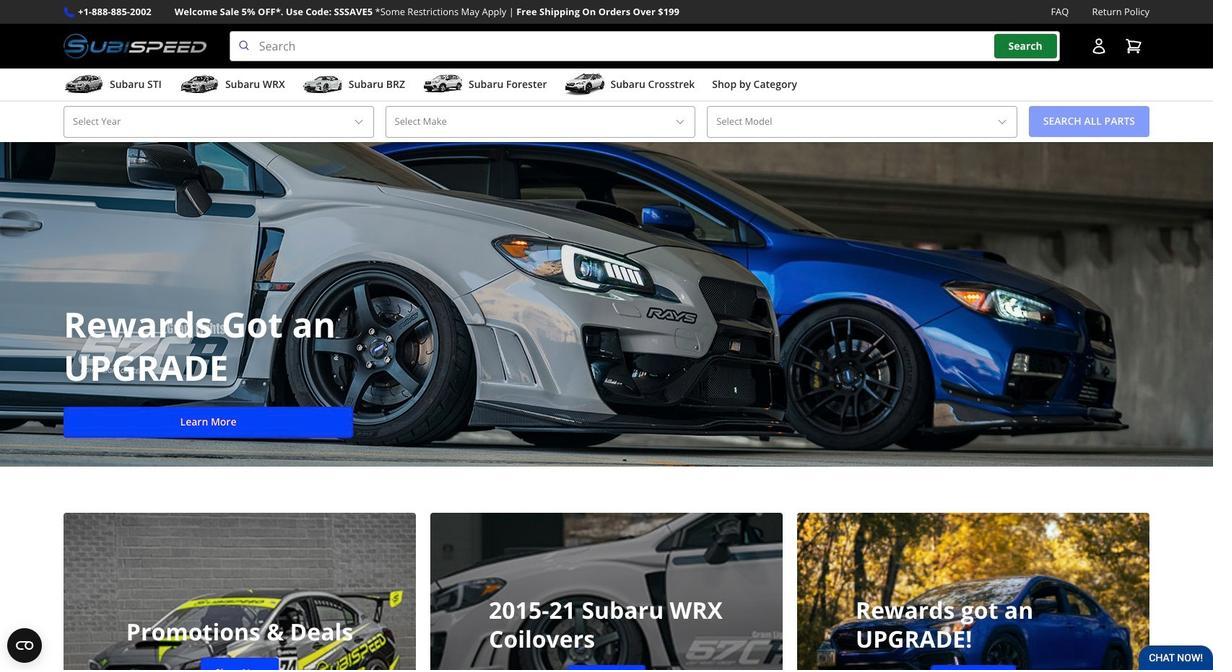 Task type: locate. For each thing, give the bounding box(es) containing it.
search input field
[[229, 31, 1060, 61]]

Select Make button
[[385, 106, 696, 138]]

Select Year button
[[64, 106, 374, 138]]

a subaru sti thumbnail image image
[[64, 74, 104, 95]]

select make image
[[675, 116, 686, 128]]

a subaru crosstrek thumbnail image image
[[564, 74, 605, 95]]

a subaru wrx thumbnail image image
[[179, 74, 219, 95]]

button image
[[1091, 38, 1108, 55]]

a subaru brz thumbnail image image
[[302, 74, 343, 95]]

open widget image
[[7, 629, 42, 664]]

rewards program image
[[0, 142, 1213, 467]]

select year image
[[353, 116, 364, 128]]

coilovers image
[[430, 513, 783, 671]]

deals image
[[64, 513, 416, 671]]

earn rewards image
[[797, 513, 1150, 671]]

Select Model button
[[707, 106, 1017, 138]]



Task type: describe. For each thing, give the bounding box(es) containing it.
a subaru forester thumbnail image image
[[422, 74, 463, 95]]

subispeed logo image
[[64, 31, 206, 61]]

select model image
[[996, 116, 1008, 128]]



Task type: vqa. For each thing, say whether or not it's contained in the screenshot.
"select model" Image
yes



